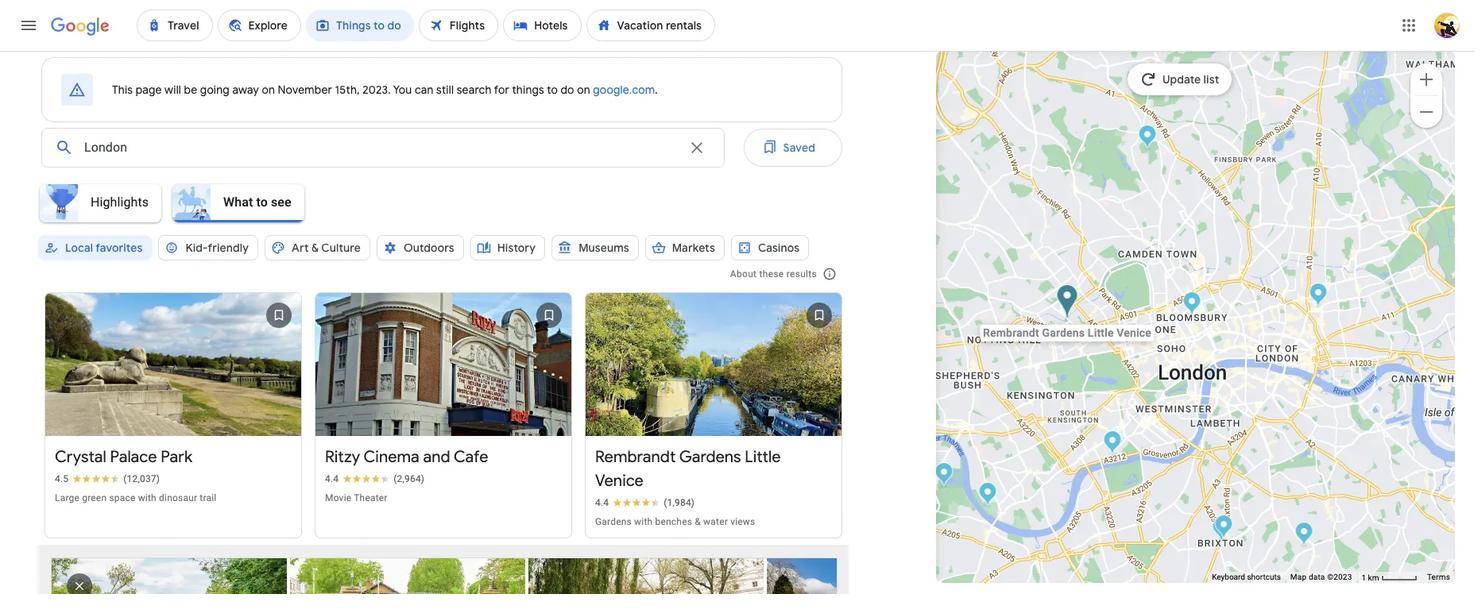 Task type: locate. For each thing, give the bounding box(es) containing it.
these
[[760, 269, 784, 280]]

list
[[38, 212, 1006, 595], [52, 559, 1006, 595]]

keyboard shortcuts
[[1212, 573, 1281, 582]]

list item
[[52, 559, 290, 595], [290, 559, 529, 595], [529, 559, 767, 595], [767, 559, 1006, 595]]

gardens
[[679, 448, 741, 468], [595, 517, 632, 528]]

away
[[232, 83, 259, 97]]

4.4 up 'movie'
[[325, 474, 339, 485]]

ritzy
[[325, 448, 360, 468]]

with down 4.4 out of 5 stars from 1,984 reviews image
[[634, 517, 653, 528]]

benches
[[656, 517, 693, 528]]

filters list
[[29, 180, 843, 243], [35, 229, 843, 283]]

highlights link
[[35, 184, 168, 223]]

1 list item from the left
[[52, 559, 290, 595]]

(1,984)
[[664, 498, 695, 509]]

filters form
[[29, 122, 843, 283]]

0 vertical spatial &
[[312, 241, 319, 255]]

1 horizontal spatial gardens
[[679, 448, 741, 468]]

little
[[745, 448, 781, 468]]

data
[[1309, 573, 1326, 582]]

on right do
[[577, 83, 590, 97]]

kid-friendly button
[[159, 229, 258, 267]]

0 vertical spatial gardens
[[679, 448, 741, 468]]

filters list inside filters form
[[35, 229, 843, 283]]

update list
[[1163, 72, 1220, 87]]

search
[[457, 83, 492, 97]]

rembrandt
[[595, 448, 676, 468]]

1 horizontal spatial on
[[577, 83, 590, 97]]

update list button
[[1128, 64, 1232, 95]]

views
[[731, 517, 756, 528]]

4.5 out of 5 stars from 12,037 reviews image
[[55, 473, 160, 486]]

(12,037)
[[123, 474, 160, 485]]

4.4 for ritzy cinema and cafe
[[325, 474, 339, 485]]

markets button
[[645, 229, 725, 267]]

movie
[[325, 493, 352, 504]]

1 vertical spatial 4.4
[[595, 498, 609, 509]]

gardens left little
[[679, 448, 741, 468]]

1
[[1362, 574, 1367, 582]]

markets
[[672, 241, 715, 255]]

1 vertical spatial to
[[256, 194, 268, 209]]

see
[[271, 194, 292, 209]]

2 on from the left
[[577, 83, 590, 97]]

save rembrandt gardens little venice to collection image
[[801, 297, 839, 335]]

list
[[1204, 72, 1220, 87]]

filters list containing local favorites
[[35, 229, 843, 283]]

clear image
[[687, 138, 706, 157]]

1 vertical spatial with
[[634, 517, 653, 528]]

.
[[655, 83, 658, 97]]

kid-friendly
[[186, 241, 249, 255]]

chelsea physic garden image
[[1103, 431, 1122, 457]]

close detail image
[[60, 568, 99, 595]]

about these results image
[[811, 255, 849, 293]]

to left see
[[256, 194, 268, 209]]

4.4
[[325, 474, 339, 485], [595, 498, 609, 509]]

this page will be going away on november 15th, 2023. you can still search for things to do on google.com .
[[112, 83, 658, 97]]

museums
[[579, 241, 629, 255]]

art & culture
[[292, 241, 361, 255]]

highlights
[[91, 194, 149, 209]]

park
[[161, 448, 192, 468]]

0 horizontal spatial gardens
[[595, 517, 632, 528]]

museums button
[[552, 229, 639, 267]]

you
[[393, 83, 412, 97]]

gardens inside rembrandt gardens little venice
[[679, 448, 741, 468]]

this
[[112, 83, 133, 97]]

keyboard
[[1212, 573, 1246, 582]]

1 horizontal spatial &
[[695, 517, 701, 528]]

going
[[200, 83, 230, 97]]

saved
[[783, 141, 816, 155]]

terms link
[[1428, 573, 1451, 582]]

& left the water
[[695, 517, 701, 528]]

0 vertical spatial to
[[547, 83, 558, 97]]

gardens down 4.4 out of 5 stars from 1,984 reviews image
[[595, 517, 632, 528]]

map
[[1291, 573, 1307, 582]]

ritzy cinema and cafe image
[[1212, 518, 1231, 544]]

on right away
[[262, 83, 275, 97]]

saved link
[[744, 129, 843, 167]]

outdoors
[[404, 241, 454, 255]]

4.4 for rembrandt gardens little venice
[[595, 498, 609, 509]]

trail
[[200, 493, 217, 504]]

green
[[82, 493, 107, 504]]

about these results
[[730, 269, 817, 280]]

with
[[138, 493, 157, 504], [634, 517, 653, 528]]

4.4 inside image
[[325, 474, 339, 485]]

movie theater
[[325, 493, 388, 504]]

& right art
[[312, 241, 319, 255]]

art & culture button
[[265, 229, 370, 267]]

rich mix image
[[1309, 283, 1328, 309]]

1 horizontal spatial 4.4
[[595, 498, 609, 509]]

terms
[[1428, 573, 1451, 582]]

filters list containing highlights
[[29, 180, 843, 243]]

1 vertical spatial gardens
[[595, 517, 632, 528]]

4.4 out of 5 stars from 1,984 reviews image
[[595, 497, 695, 510]]

0 horizontal spatial with
[[138, 493, 157, 504]]

russell square cabmen's shelter image
[[1183, 292, 1201, 318]]

rembrandt gardens little venice
[[595, 448, 781, 492]]

&
[[312, 241, 319, 255], [695, 517, 701, 528]]

page
[[136, 83, 162, 97]]

about
[[730, 269, 757, 280]]

1 vertical spatial &
[[695, 517, 701, 528]]

4.4 inside image
[[595, 498, 609, 509]]

0 horizontal spatial &
[[312, 241, 319, 255]]

3 list item from the left
[[529, 559, 767, 595]]

15th,
[[335, 83, 360, 97]]

1 km
[[1362, 574, 1382, 582]]

& inside art & culture button
[[312, 241, 319, 255]]

keyboard shortcuts button
[[1212, 572, 1281, 584]]

4.4 down venice
[[595, 498, 609, 509]]

km
[[1369, 574, 1380, 582]]

to inside the what to see link
[[256, 194, 268, 209]]

0 horizontal spatial to
[[256, 194, 268, 209]]

0 horizontal spatial on
[[262, 83, 275, 97]]

ritzy cinema and cafe
[[325, 448, 489, 468]]

0 vertical spatial 4.4
[[325, 474, 339, 485]]

4.5
[[55, 474, 69, 485]]

to left do
[[547, 83, 558, 97]]

theater
[[354, 493, 388, 504]]

with down (12,037)
[[138, 493, 157, 504]]

0 horizontal spatial 4.4
[[325, 474, 339, 485]]

main menu image
[[19, 16, 38, 35]]

zoom in map image
[[1417, 70, 1437, 89]]

cinema
[[364, 448, 420, 468]]



Task type: describe. For each thing, give the bounding box(es) containing it.
water
[[704, 517, 728, 528]]

gardens with benches & water views
[[595, 517, 756, 528]]

©2023
[[1328, 573, 1353, 582]]

what to see link
[[168, 184, 311, 223]]

can
[[415, 83, 434, 97]]

friendly
[[208, 241, 249, 255]]

november
[[278, 83, 332, 97]]

do
[[561, 83, 575, 97]]

map region
[[877, 0, 1475, 595]]

dinosaur
[[159, 493, 197, 504]]

1 horizontal spatial to
[[547, 83, 558, 97]]

kid-
[[186, 241, 208, 255]]

rembrandt gardens little venice image
[[1057, 285, 1078, 320]]

fulham palace image
[[979, 483, 997, 509]]

local favorites button
[[38, 229, 152, 267]]

highgate cemetery image
[[1138, 125, 1157, 151]]

1 km button
[[1357, 572, 1423, 584]]

Search for destinations, sights and more text field
[[83, 129, 678, 167]]

large green space with dinosaur trail
[[55, 493, 217, 504]]

casinos
[[758, 241, 800, 255]]

2023.
[[363, 83, 391, 97]]

1 horizontal spatial with
[[634, 517, 653, 528]]

1 on from the left
[[262, 83, 275, 97]]

list containing crystal palace park
[[38, 212, 1006, 595]]

house of dreams museum image
[[1295, 522, 1313, 549]]

update
[[1163, 72, 1201, 87]]

crystal palace park
[[55, 448, 192, 468]]

save crystal palace park to collection image
[[260, 297, 298, 335]]

art
[[292, 241, 309, 255]]

favorites
[[96, 241, 143, 255]]

things
[[512, 83, 544, 97]]

cafe
[[454, 448, 489, 468]]

results
[[787, 269, 817, 280]]

google.com link
[[593, 83, 655, 97]]

what
[[223, 194, 253, 209]]

0 vertical spatial with
[[138, 493, 157, 504]]

2 list item from the left
[[290, 559, 529, 595]]

4.4 out of 5 stars from 2,964 reviews image
[[325, 473, 425, 486]]

crystal
[[55, 448, 106, 468]]

shortcuts
[[1248, 573, 1281, 582]]

large
[[55, 493, 80, 504]]

space
[[109, 493, 136, 504]]

local favorites
[[65, 241, 143, 255]]

outdoors button
[[377, 229, 464, 267]]

history button
[[470, 229, 545, 267]]

for
[[494, 83, 510, 97]]

(2,964)
[[394, 474, 425, 485]]

what to see
[[223, 194, 292, 209]]

still
[[436, 83, 454, 97]]

casinos button
[[731, 229, 810, 267]]

local
[[65, 241, 93, 255]]

& inside list
[[695, 517, 701, 528]]

will
[[165, 83, 181, 97]]

zoom out map image
[[1417, 102, 1437, 121]]

what to see list item
[[168, 180, 311, 227]]

and
[[423, 448, 451, 468]]

venice
[[595, 472, 644, 492]]

be
[[184, 83, 197, 97]]

palace
[[110, 448, 157, 468]]

4 list item from the left
[[767, 559, 1006, 595]]

save ritzy cinema and cafe to collection image
[[530, 297, 568, 335]]

wwt london wetland centre image
[[935, 463, 953, 489]]

map data ©2023
[[1291, 573, 1353, 582]]

culture
[[321, 241, 361, 255]]

history
[[497, 241, 536, 255]]

google.com
[[593, 83, 655, 97]]

brixton market image
[[1215, 515, 1233, 541]]



Task type: vqa. For each thing, say whether or not it's contained in the screenshot.
3:59 PM min
no



